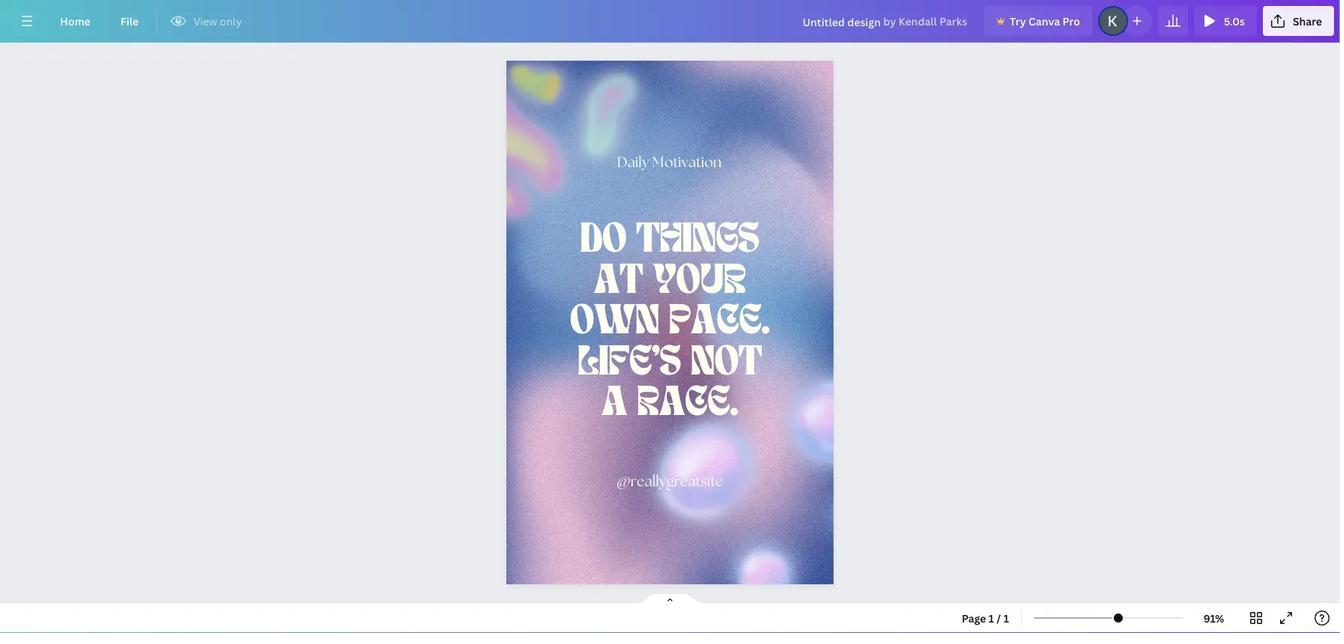 Task type: vqa. For each thing, say whether or not it's contained in the screenshot.
5.0s
yes



Task type: describe. For each thing, give the bounding box(es) containing it.
view
[[193, 14, 217, 28]]

page
[[962, 611, 987, 625]]

untitled design by kendall parks
[[803, 15, 968, 29]]

try canva pro button
[[985, 6, 1093, 36]]

try canva pro
[[1010, 14, 1081, 28]]

at
[[594, 262, 643, 302]]

by
[[884, 15, 896, 29]]

only
[[220, 14, 242, 28]]

view only status
[[164, 12, 249, 30]]

not
[[691, 343, 762, 384]]

race.
[[637, 384, 738, 425]]

a race.
[[602, 384, 738, 425]]

pace.
[[669, 302, 770, 343]]

things
[[636, 221, 760, 261]]

daily
[[617, 154, 650, 171]]

5.0s button
[[1195, 6, 1257, 36]]

kendall
[[899, 15, 937, 29]]

show pages image
[[634, 593, 706, 605]]

untitled
[[803, 15, 845, 29]]

view only
[[193, 14, 242, 28]]

your
[[653, 262, 746, 302]]

@reallygreatsite
[[617, 473, 724, 490]]

share button
[[1263, 6, 1335, 36]]



Task type: locate. For each thing, give the bounding box(es) containing it.
1 1 from the left
[[989, 611, 995, 625]]

do
[[580, 221, 627, 261]]

own
[[570, 302, 659, 343]]

file
[[120, 14, 139, 28]]

2 1 from the left
[[1004, 611, 1010, 625]]

0 horizontal spatial 1
[[989, 611, 995, 625]]

design
[[848, 15, 881, 29]]

1 left /
[[989, 611, 995, 625]]

share
[[1293, 14, 1323, 28]]

1
[[989, 611, 995, 625], [1004, 611, 1010, 625]]

home link
[[48, 6, 102, 36]]

parks
[[940, 15, 968, 29]]

canva
[[1029, 14, 1061, 28]]

do things at your own pace. life's not
[[570, 221, 770, 384]]

page 1 / 1
[[962, 611, 1010, 625]]

try
[[1010, 14, 1026, 28]]

daily motivation
[[617, 154, 722, 171]]

life's
[[578, 343, 681, 384]]

pro
[[1063, 14, 1081, 28]]

home
[[60, 14, 91, 28]]

motivation
[[653, 154, 722, 171]]

5.0s
[[1225, 14, 1245, 28]]

main menu bar
[[0, 0, 1341, 43]]

1 right /
[[1004, 611, 1010, 625]]

91%
[[1204, 611, 1225, 625]]

1 horizontal spatial 1
[[1004, 611, 1010, 625]]

91% button
[[1190, 606, 1239, 630]]

file button
[[108, 6, 151, 36]]

/
[[997, 611, 1001, 625]]

a
[[602, 384, 628, 425]]



